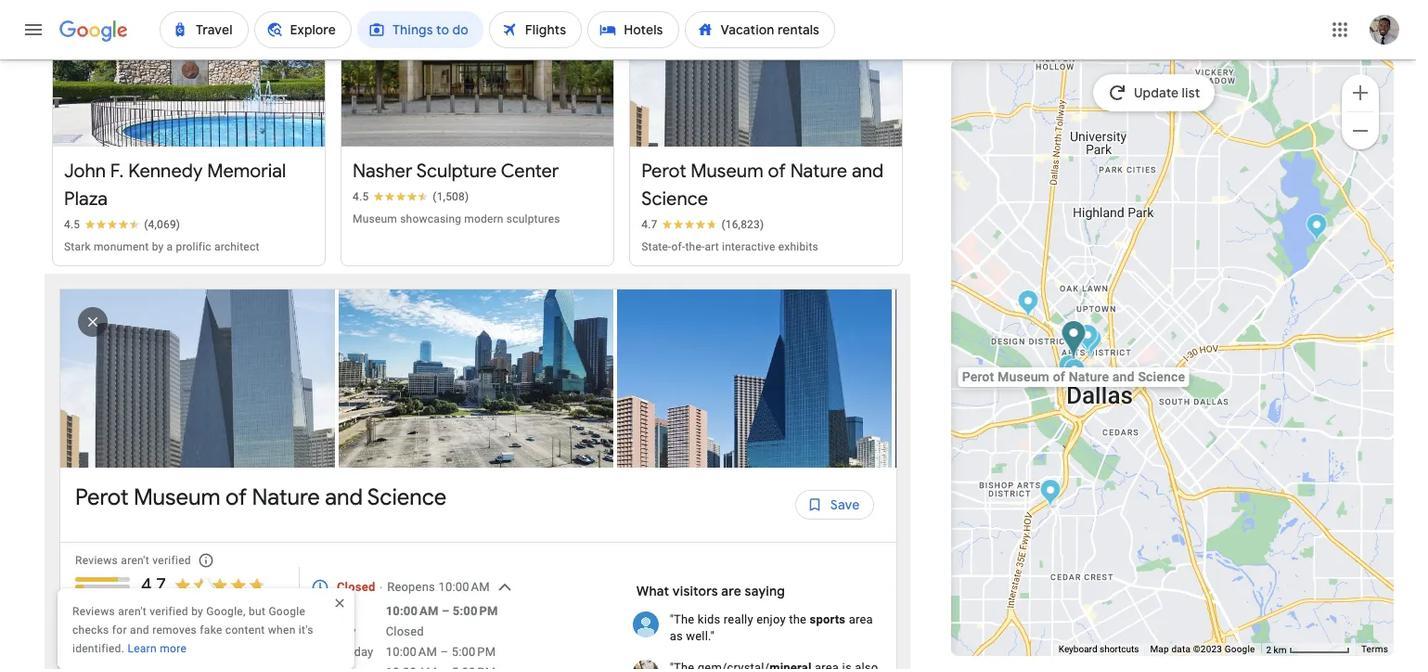 Task type: vqa. For each thing, say whether or not it's contained in the screenshot.
rightmost the Nature
yes



Task type: describe. For each thing, give the bounding box(es) containing it.
2
[[1266, 645, 1272, 655]]

16,823
[[206, 599, 241, 612]]

(1,508)
[[433, 190, 469, 203]]

visitors
[[673, 583, 718, 599]]

0 vertical spatial 10:00 am
[[438, 580, 490, 594]]

stark monument by a prolific architect
[[64, 240, 259, 253]]

keyboard shortcuts button
[[1059, 643, 1139, 656]]

shortcuts
[[1100, 644, 1139, 654]]

state-of-the-art interactive exhibits
[[641, 240, 819, 253]]

keyboard
[[1059, 644, 1098, 654]]

dallas zoo image
[[1040, 478, 1061, 509]]

learn
[[127, 642, 157, 655]]

are
[[721, 583, 742, 599]]

0 vertical spatial by
[[152, 240, 164, 253]]

area as well."
[[670, 612, 873, 643]]

4.5 for john f. kennedy memorial plaza
[[64, 218, 80, 231]]

the dallas arboretum and botanical garden image
[[1306, 213, 1327, 244]]

update list button
[[1093, 74, 1215, 111]]

medieval times dinner & tournament image
[[1017, 289, 1039, 320]]

terms
[[1361, 644, 1388, 654]]

update
[[1134, 84, 1179, 101]]

closed for closed ⋅ reopens 10:00 am
[[337, 580, 375, 594]]

save button
[[795, 482, 875, 527]]

what visitors are saying
[[636, 583, 785, 599]]

nasher sculpture center
[[353, 159, 559, 183]]

1 vertical spatial nature
[[252, 483, 320, 511]]

john f. kennedy memorial plaza
[[64, 159, 286, 210]]

4.7 for the 4.7 out of 5 stars from 16,823 reviews image
[[641, 218, 658, 231]]

1 horizontal spatial perot museum of nature and science
[[641, 159, 884, 210]]

for
[[112, 623, 127, 636]]

excellent | 16,823 reviews
[[141, 597, 284, 614]]

4.7 out of 5 stars from 16,823 reviews image
[[641, 217, 764, 232]]

reviews aren't verified
[[75, 554, 191, 567]]

"the kids really enjoy the sports
[[670, 612, 846, 626]]

tuesday
[[310, 624, 356, 638]]

5:00 pm for wednesday
[[452, 645, 496, 659]]

the
[[789, 612, 807, 626]]

prolific
[[176, 240, 211, 253]]

2 km
[[1266, 645, 1289, 655]]

1 horizontal spatial google
[[1225, 644, 1255, 654]]

4.5 for nasher sculpture center
[[353, 190, 369, 203]]

monument
[[94, 240, 149, 253]]

but
[[249, 605, 266, 618]]

reviews
[[244, 599, 284, 612]]

reopens
[[387, 580, 435, 594]]

©2023
[[1193, 644, 1222, 654]]

1 horizontal spatial and
[[325, 483, 363, 511]]

and inside perot museum of nature and science
[[852, 159, 884, 183]]

zoom in map image
[[1349, 81, 1372, 103]]

reviews for reviews aren't verified
[[75, 554, 118, 567]]

aren't for reviews aren't verified
[[121, 554, 149, 567]]

list
[[1182, 84, 1200, 101]]

(16,823)
[[722, 218, 764, 231]]

map data ©2023 google
[[1150, 644, 1255, 654]]

(4,069)
[[144, 218, 180, 231]]

fake
[[200, 623, 222, 636]]

10:00 am – 5:00 pm for wednesday
[[386, 645, 496, 659]]

content
[[225, 623, 265, 636]]

data
[[1172, 644, 1191, 654]]

memorial
[[207, 159, 286, 183]]

map
[[1150, 644, 1169, 654]]

2 vertical spatial museum
[[134, 483, 220, 511]]

perot museum of nature and science image
[[1061, 320, 1086, 361]]

a
[[167, 240, 173, 253]]

identified.
[[72, 642, 124, 655]]

save
[[830, 496, 860, 513]]

– for monday
[[442, 604, 450, 618]]

learn more
[[127, 642, 187, 655]]

google,
[[206, 605, 246, 618]]

center
[[501, 159, 559, 183]]

sculpture
[[416, 159, 497, 183]]

zoom out map image
[[1349, 119, 1372, 142]]

museum showcasing modern sculptures
[[353, 212, 560, 225]]

⋅
[[379, 580, 384, 594]]

1 vertical spatial perot museum of nature and science
[[75, 483, 447, 511]]

reviews aren't verified by google, but google checks for and removes fake content when it's identified.
[[72, 605, 313, 655]]

map region
[[942, 0, 1416, 658]]

nasher sculpture center image
[[1080, 327, 1102, 358]]



Task type: locate. For each thing, give the bounding box(es) containing it.
stark
[[64, 240, 91, 253]]

as
[[670, 629, 683, 643]]

0 horizontal spatial museum
[[134, 483, 220, 511]]

museum up (16,823)
[[691, 159, 764, 183]]

1 vertical spatial perot
[[75, 483, 129, 511]]

1 vertical spatial 4.5
[[64, 218, 80, 231]]

by up the fake
[[191, 605, 203, 618]]

close detail image
[[71, 300, 115, 344]]

area
[[849, 612, 873, 626]]

what
[[636, 583, 669, 599]]

–
[[442, 604, 450, 618], [440, 645, 448, 659]]

1 vertical spatial google
[[1225, 644, 1255, 654]]

f.
[[110, 159, 124, 183]]

1 horizontal spatial 4.5
[[353, 190, 369, 203]]

0 vertical spatial 10:00 am – 5:00 pm
[[386, 604, 498, 618]]

0 vertical spatial 4.5
[[353, 190, 369, 203]]

list item
[[60, 172, 339, 584], [617, 234, 896, 522], [339, 275, 617, 481], [896, 289, 1174, 468]]

nasher
[[353, 159, 413, 183]]

|
[[200, 599, 203, 612]]

5:00 pm
[[453, 604, 498, 618], [452, 645, 496, 659]]

1 vertical spatial science
[[367, 483, 447, 511]]

0 horizontal spatial by
[[152, 240, 164, 253]]

museum inside perot museum of nature and science
[[691, 159, 764, 183]]

2 horizontal spatial museum
[[691, 159, 764, 183]]

aren't for reviews aren't verified by google, but google checks for and removes fake content when it's identified.
[[118, 605, 147, 618]]

reviews aren't verified image
[[184, 538, 228, 583]]

klyde warren park image
[[1077, 323, 1098, 354]]

4.7 inside image
[[641, 218, 658, 231]]

0 vertical spatial and
[[852, 159, 884, 183]]

1 10:00 am – 5:00 pm from the top
[[386, 604, 498, 618]]

john
[[64, 159, 106, 183]]

by inside reviews aren't verified by google, but google checks for and removes fake content when it's identified.
[[191, 605, 203, 618]]

1 vertical spatial verified
[[150, 605, 188, 618]]

modern
[[464, 212, 504, 225]]

google inside reviews aren't verified by google, but google checks for and removes fake content when it's identified.
[[269, 605, 305, 618]]

verified up removes
[[150, 605, 188, 618]]

4.5 out of 5 stars from 1,508 reviews image
[[353, 189, 469, 204]]

kids
[[698, 612, 721, 626]]

0 vertical spatial closed
[[337, 580, 375, 594]]

4.7 out of 5 stars from 16,823 reviews. excellent. element
[[141, 573, 284, 615]]

science up reopens
[[367, 483, 447, 511]]

2 horizontal spatial and
[[852, 159, 884, 183]]

of up reviews aren't verified icon
[[226, 483, 247, 511]]

google
[[269, 605, 305, 618], [1225, 644, 1255, 654]]

1 vertical spatial museum
[[353, 212, 397, 225]]

keyboard shortcuts
[[1059, 644, 1139, 654]]

reviews
[[75, 554, 118, 567], [72, 605, 115, 618]]

list
[[60, 172, 1174, 584]]

verified for reviews aren't verified
[[152, 554, 191, 567]]

10:00 am – 5:00 pm for monday
[[386, 604, 498, 618]]

4.5 up stark
[[64, 218, 80, 231]]

perot museum of nature and science element
[[75, 482, 447, 527]]

of-
[[672, 240, 685, 253]]

5:00 pm for monday
[[453, 604, 498, 618]]

4.7 up state-
[[641, 218, 658, 231]]

showcasing
[[400, 212, 461, 225]]

0 horizontal spatial google
[[269, 605, 305, 618]]

by
[[152, 240, 164, 253], [191, 605, 203, 618]]

4.5 out of 5 stars from 4,069 reviews image
[[64, 217, 180, 232]]

perot museum of nature and science up reviews aren't verified icon
[[75, 483, 447, 511]]

perot museum of nature and science up (16,823)
[[641, 159, 884, 210]]

0 vertical spatial of
[[768, 159, 786, 183]]

0 horizontal spatial 4.7
[[141, 573, 166, 597]]

perot museum of nature and science
[[641, 159, 884, 210], [75, 483, 447, 511]]

0 horizontal spatial perot
[[75, 483, 129, 511]]

0 vertical spatial science
[[641, 187, 708, 210]]

and inside reviews aren't verified by google, but google checks for and removes fake content when it's identified.
[[130, 623, 149, 636]]

close dialog image
[[317, 581, 362, 625]]

perot up reviews aren't verified
[[75, 483, 129, 511]]

of up exhibits
[[768, 159, 786, 183]]

aren't inside reviews aren't verified by google, but google checks for and removes fake content when it's identified.
[[118, 605, 147, 618]]

"the
[[670, 612, 695, 626]]

10:00 am for monday
[[386, 604, 439, 618]]

verified
[[152, 554, 191, 567], [150, 605, 188, 618]]

closed ⋅ reopens 10:00 am
[[337, 580, 490, 594]]

wednesday
[[310, 645, 374, 659]]

1 vertical spatial 5:00 pm
[[452, 645, 496, 659]]

interactive
[[722, 240, 776, 253]]

1 vertical spatial reviews
[[72, 605, 115, 618]]

2 10:00 am – 5:00 pm from the top
[[386, 645, 496, 659]]

1 vertical spatial of
[[226, 483, 247, 511]]

1 vertical spatial closed
[[386, 624, 424, 638]]

1 vertical spatial and
[[325, 483, 363, 511]]

sports
[[810, 612, 846, 626]]

aren't up 'for'
[[118, 605, 147, 618]]

1 vertical spatial by
[[191, 605, 203, 618]]

state-
[[641, 240, 672, 253]]

well."
[[686, 629, 715, 643]]

0 horizontal spatial science
[[367, 483, 447, 511]]

reviews for reviews aren't verified by google, but google checks for and removes fake content when it's identified.
[[72, 605, 115, 618]]

closed left ⋅
[[337, 580, 375, 594]]

architect
[[214, 240, 259, 253]]

1 horizontal spatial closed
[[386, 624, 424, 638]]

2 vertical spatial and
[[130, 623, 149, 636]]

0 vertical spatial reviews
[[75, 554, 118, 567]]

0 horizontal spatial and
[[130, 623, 149, 636]]

1 horizontal spatial science
[[641, 187, 708, 210]]

2 vertical spatial 10:00 am
[[386, 645, 437, 659]]

4.7 for 4.7 out of 5 stars from 16,823 reviews. excellent. element
[[141, 573, 166, 597]]

10:00 am for wednesday
[[386, 645, 437, 659]]

4.5 down 'nasher'
[[353, 190, 369, 203]]

it's
[[299, 623, 313, 636]]

10:00 am
[[438, 580, 490, 594], [386, 604, 439, 618], [386, 645, 437, 659]]

km
[[1274, 645, 1287, 655]]

– for wednesday
[[440, 645, 448, 659]]

museum up reviews aren't verified icon
[[134, 483, 220, 511]]

google left 2
[[1225, 644, 1255, 654]]

exhibits
[[778, 240, 819, 253]]

16,823 reviews link
[[206, 598, 284, 613]]

dallas museum of art image
[[1079, 329, 1100, 360]]

verified up excellent
[[152, 554, 191, 567]]

0 horizontal spatial closed
[[337, 580, 375, 594]]

4.5
[[353, 190, 369, 203], [64, 218, 80, 231]]

1 horizontal spatial by
[[191, 605, 203, 618]]

update list
[[1134, 84, 1200, 101]]

1 vertical spatial 10:00 am
[[386, 604, 439, 618]]

monday
[[310, 604, 354, 618]]

0 vertical spatial 4.7
[[641, 218, 658, 231]]

main menu image
[[22, 19, 45, 41]]

excellent
[[141, 597, 197, 614]]

1 horizontal spatial museum
[[353, 212, 397, 225]]

enjoy
[[757, 612, 786, 626]]

terms link
[[1361, 644, 1388, 654]]

1 vertical spatial 4.7
[[141, 573, 166, 597]]

the sixth floor museum at dealey plaza image
[[1058, 354, 1080, 385]]

4.5 inside image
[[353, 190, 369, 203]]

perot up the 4.7 out of 5 stars from 16,823 reviews image
[[641, 159, 686, 183]]

aren't
[[121, 554, 149, 567], [118, 605, 147, 618]]

0 vertical spatial nature
[[790, 159, 848, 183]]

of
[[768, 159, 786, 183], [226, 483, 247, 511]]

more
[[160, 642, 187, 655]]

saying
[[745, 583, 785, 599]]

plaza
[[64, 187, 108, 210]]

closed for closed
[[386, 624, 424, 638]]

google up the when
[[269, 605, 305, 618]]

0 vertical spatial aren't
[[121, 554, 149, 567]]

1 vertical spatial –
[[440, 645, 448, 659]]

checks
[[72, 623, 109, 636]]

0 vertical spatial google
[[269, 605, 305, 618]]

science up the 4.7 out of 5 stars from 16,823 reviews image
[[641, 187, 708, 210]]

10:00 am – 5:00 pm
[[386, 604, 498, 618], [386, 645, 496, 659]]

4.5 inside image
[[64, 218, 80, 231]]

learn more link
[[127, 642, 187, 655]]

1 horizontal spatial perot
[[641, 159, 686, 183]]

perot
[[641, 159, 686, 183], [75, 483, 129, 511]]

closed down reopens
[[386, 624, 424, 638]]

by left a
[[152, 240, 164, 253]]

nature
[[790, 159, 848, 183], [252, 483, 320, 511]]

4.7 up excellent
[[141, 573, 166, 597]]

1 vertical spatial 10:00 am – 5:00 pm
[[386, 645, 496, 659]]

when
[[268, 623, 296, 636]]

aren't up excellent
[[121, 554, 149, 567]]

0 horizontal spatial nature
[[252, 483, 320, 511]]

the-
[[685, 240, 705, 253]]

1 horizontal spatial nature
[[790, 159, 848, 183]]

1 horizontal spatial 4.7
[[641, 218, 658, 231]]

0 vertical spatial perot museum of nature and science
[[641, 159, 884, 210]]

really
[[724, 612, 753, 626]]

kennedy
[[128, 159, 203, 183]]

0 horizontal spatial of
[[226, 483, 247, 511]]

1 horizontal spatial of
[[768, 159, 786, 183]]

museum
[[691, 159, 764, 183], [353, 212, 397, 225], [134, 483, 220, 511]]

2 km button
[[1261, 643, 1356, 657]]

art
[[705, 240, 719, 253]]

sculptures
[[507, 212, 560, 225]]

removes
[[152, 623, 197, 636]]

science
[[641, 187, 708, 210], [367, 483, 447, 511]]

1 vertical spatial aren't
[[118, 605, 147, 618]]

closed
[[337, 580, 375, 594], [386, 624, 424, 638]]

john f. kennedy memorial plaza image
[[1064, 358, 1085, 388]]

0 vertical spatial –
[[442, 604, 450, 618]]

4.7 inside 4.7 out of 5 stars from 16,823 reviews. excellent. element
[[141, 573, 166, 597]]

0 vertical spatial museum
[[691, 159, 764, 183]]

0 horizontal spatial 4.5
[[64, 218, 80, 231]]

verified for reviews aren't verified by google, but google checks for and removes fake content when it's identified.
[[150, 605, 188, 618]]

0 horizontal spatial perot museum of nature and science
[[75, 483, 447, 511]]

0 vertical spatial verified
[[152, 554, 191, 567]]

reviews inside reviews aren't verified by google, but google checks for and removes fake content when it's identified.
[[72, 605, 115, 618]]

0 vertical spatial 5:00 pm
[[453, 604, 498, 618]]

museum down 4.5 out of 5 stars from 1,508 reviews image
[[353, 212, 397, 225]]

0 vertical spatial perot
[[641, 159, 686, 183]]

verified inside reviews aren't verified by google, but google checks for and removes fake content when it's identified.
[[150, 605, 188, 618]]



